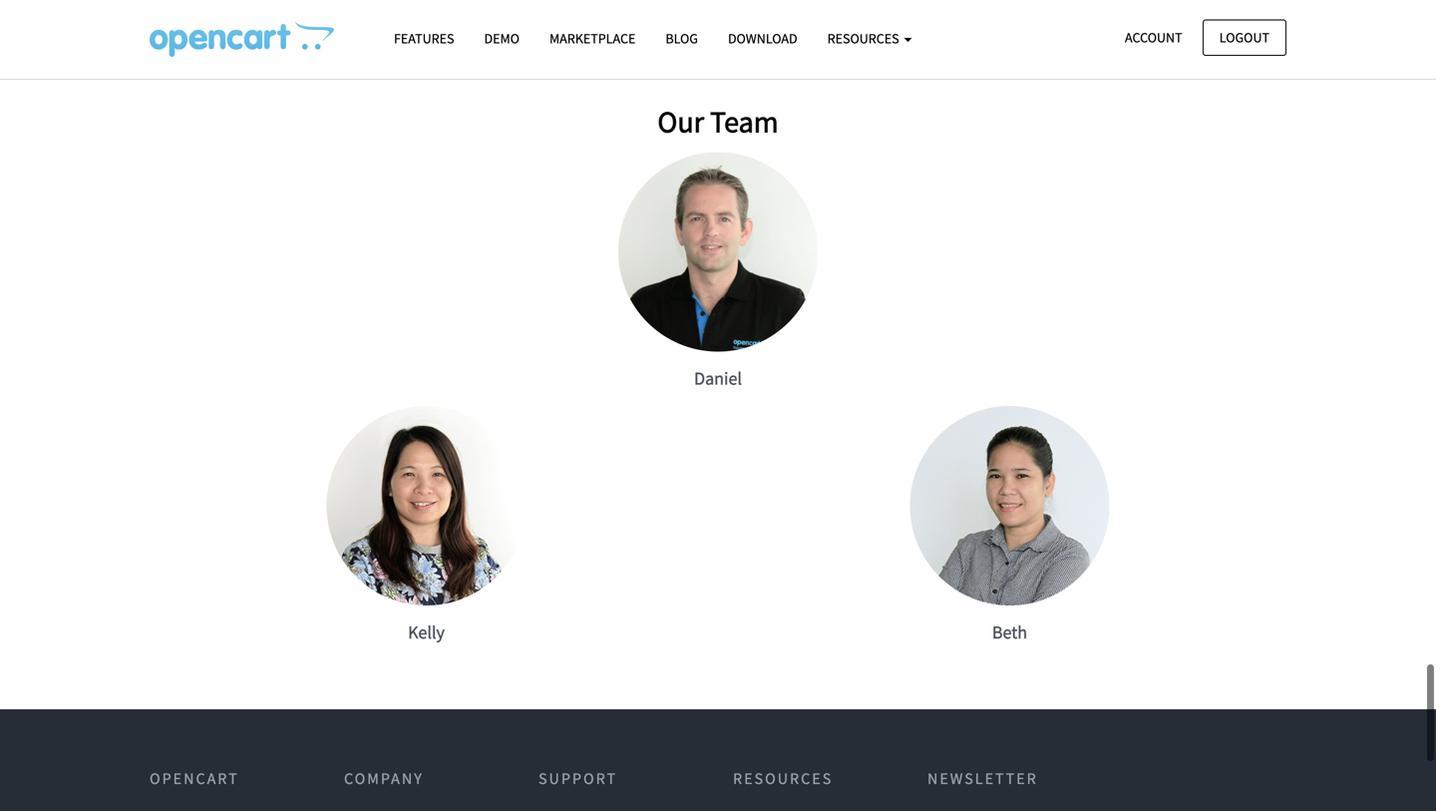 Task type: locate. For each thing, give the bounding box(es) containing it.
daniel kerr image
[[619, 152, 818, 351]]

resources
[[828, 29, 902, 47], [733, 769, 833, 789]]

opencart - company image
[[150, 21, 334, 57]]

team
[[710, 103, 779, 140]]

marketplace link
[[535, 21, 651, 56]]

beth ho image
[[910, 406, 1110, 606]]

download link
[[713, 21, 813, 56]]

kelly
[[408, 621, 445, 644]]

demo link
[[469, 21, 535, 56]]

account link
[[1109, 19, 1200, 56]]

company
[[344, 769, 424, 789]]

account
[[1126, 28, 1183, 46]]

download
[[728, 29, 798, 47]]

blog
[[666, 29, 698, 47]]

0 vertical spatial resources
[[828, 29, 902, 47]]

features link
[[379, 21, 469, 56]]

newsletter
[[928, 769, 1038, 789]]



Task type: vqa. For each thing, say whether or not it's contained in the screenshot.
kelly kerr image on the bottom left of page
yes



Task type: describe. For each thing, give the bounding box(es) containing it.
support
[[539, 769, 618, 789]]

marketplace
[[550, 29, 636, 47]]

logout
[[1220, 28, 1270, 46]]

opencart
[[150, 769, 239, 789]]

features
[[394, 29, 454, 47]]

daniel
[[694, 367, 742, 389]]

resources link
[[813, 21, 927, 56]]

our team
[[658, 103, 779, 140]]

1 vertical spatial resources
[[733, 769, 833, 789]]

beth
[[993, 621, 1028, 644]]

kelly kerr image
[[327, 406, 526, 606]]

logout link
[[1203, 19, 1287, 56]]

our
[[658, 103, 704, 140]]

demo
[[484, 29, 520, 47]]

blog link
[[651, 21, 713, 56]]



